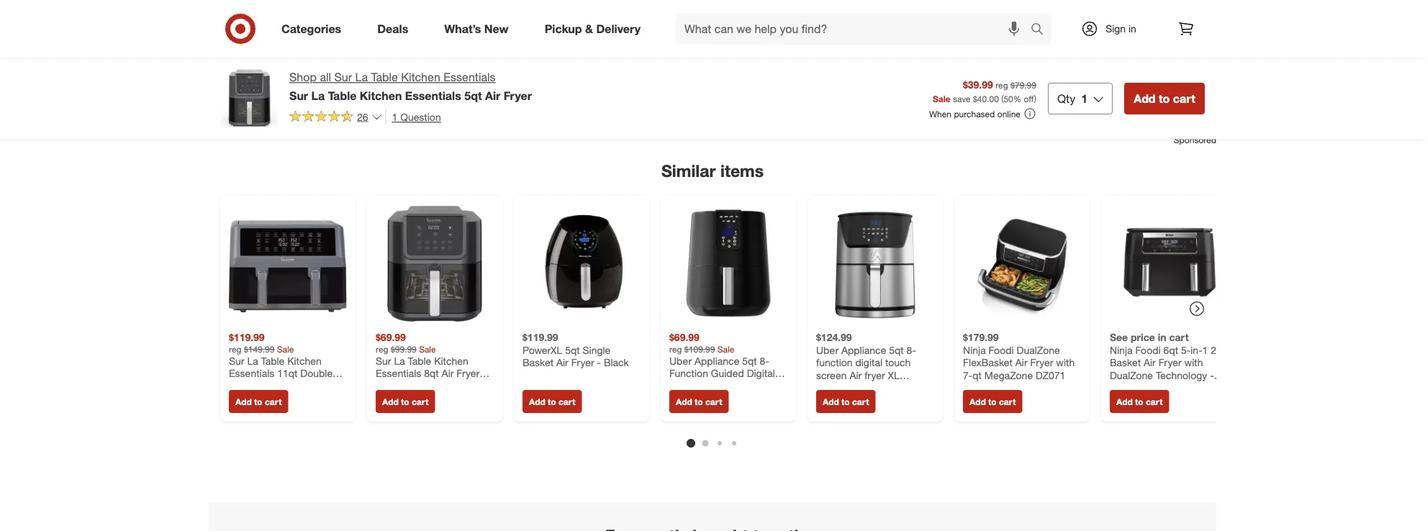 Task type: locate. For each thing, give the bounding box(es) containing it.
reg inside '$119.99 reg $149.99 sale sur la table kitchen essentials 11qt double basket air fryer'
[[229, 344, 242, 355]]

cart down guided
[[706, 396, 722, 407]]

air down new
[[485, 88, 501, 102]]

$119.99 inside '$119.99 reg $149.99 sale sur la table kitchen essentials 11qt double basket air fryer'
[[229, 331, 265, 344]]

reg inside '$69.99 reg $109.99 sale uber appliance 5qt 8- function guided digital air fryer - black'
[[670, 344, 682, 355]]

1 vertical spatial 1
[[392, 110, 398, 123]]

sur left 11qt
[[229, 355, 244, 367]]

add for $179.99 ninja foodi dualzone flexbasket air fryer with 7-qt megazone dz071
[[970, 396, 986, 407]]

-
[[597, 356, 601, 369], [1210, 369, 1214, 382], [710, 380, 714, 392], [859, 382, 863, 394]]

air left fryer
[[850, 369, 862, 382]]

black inside $69.99 reg $99.99 sale sur la table kitchen essentials 8qt air fryer black
[[376, 380, 401, 392]]

essentials inside $69.99 reg $99.99 sale sur la table kitchen essentials 8qt air fryer black
[[376, 367, 421, 380]]

1 question
[[392, 110, 441, 123]]

basket inside see price in cart ninja foodi 6qt 5-in-1 2- basket air fryer with dualzone technology - dz090
[[1110, 356, 1141, 369]]

8- up steel
[[907, 344, 916, 356]]

add for $119.99 reg $149.99 sale sur la table kitchen essentials 11qt double basket air fryer
[[235, 396, 252, 407]]

double
[[300, 367, 333, 380]]

air left guided
[[670, 380, 682, 392]]

2 with from the left
[[1185, 356, 1203, 369]]

1 horizontal spatial 1
[[1082, 91, 1088, 105]]

sale up guided
[[718, 344, 735, 355]]

appliance up fryer
[[842, 344, 887, 356]]

cart for $124.99 uber appliance 5qt 8- function digital touch screen air fryer xl premium - stainless steel
[[852, 396, 869, 407]]

appliance left digital
[[695, 355, 740, 367]]

1 horizontal spatial with
[[1185, 356, 1203, 369]]

sur down the shop
[[289, 88, 308, 102]]

cart for $179.99 ninja foodi dualzone flexbasket air fryer with 7-qt megazone dz071
[[999, 396, 1016, 407]]

reg left $109.99
[[670, 344, 682, 355]]

1 right qty
[[1082, 91, 1088, 105]]

0 vertical spatial 1
[[1082, 91, 1088, 105]]

fryer
[[865, 369, 885, 382]]

1 with from the left
[[1056, 356, 1075, 369]]

add to cart down dz090
[[1117, 396, 1163, 407]]

1 horizontal spatial ninja
[[1110, 344, 1133, 356]]

cart
[[1173, 91, 1196, 105], [1170, 331, 1189, 344], [265, 396, 282, 407], [412, 396, 429, 407], [559, 396, 576, 407], [706, 396, 722, 407], [852, 396, 869, 407], [999, 396, 1016, 407], [1146, 396, 1163, 407]]

cart down 11qt
[[265, 396, 282, 407]]

search
[[1025, 23, 1059, 37]]

5qt left single
[[565, 344, 580, 356]]

see
[[1110, 331, 1128, 344]]

add to cart for $69.99 reg $99.99 sale sur la table kitchen essentials 8qt air fryer black
[[382, 396, 429, 407]]

sur right all
[[334, 70, 352, 84]]

reg
[[996, 80, 1008, 90], [229, 344, 242, 355], [376, 344, 388, 355], [670, 344, 682, 355]]

sur
[[334, 70, 352, 84], [289, 88, 308, 102], [229, 355, 244, 367], [376, 355, 391, 367]]

2 horizontal spatial black
[[717, 380, 742, 392]]

2 horizontal spatial 1
[[1203, 344, 1208, 356]]

- inside '$69.99 reg $109.99 sale uber appliance 5qt 8- function guided digital air fryer - black'
[[710, 380, 714, 392]]

black inside '$69.99 reg $109.99 sale uber appliance 5qt 8- function guided digital air fryer - black'
[[717, 380, 742, 392]]

la left 11qt
[[247, 355, 258, 367]]

add to cart down qt
[[970, 396, 1016, 407]]

dualzone inside see price in cart ninja foodi 6qt 5-in-1 2- basket air fryer with dualzone technology - dz090
[[1110, 369, 1153, 382]]

0 horizontal spatial foodi
[[989, 344, 1014, 356]]

cart inside see price in cart ninja foodi 6qt 5-in-1 2- basket air fryer with dualzone technology - dz090
[[1170, 331, 1189, 344]]

ninja up dz090
[[1110, 344, 1133, 356]]

0 horizontal spatial uber
[[670, 355, 692, 367]]

$69.99 inside '$69.99 reg $109.99 sale uber appliance 5qt 8- function guided digital air fryer - black'
[[670, 331, 700, 344]]

essentials down $149.99
[[229, 367, 275, 380]]

0 horizontal spatial 1
[[392, 110, 398, 123]]

$69.99
[[376, 331, 406, 344], [670, 331, 700, 344]]

8-
[[907, 344, 916, 356], [760, 355, 770, 367]]

- down the 2-
[[1210, 369, 1214, 382]]

add to cart for $179.99 ninja foodi dualzone flexbasket air fryer with 7-qt megazone dz071
[[970, 396, 1016, 407]]

1 horizontal spatial in
[[1158, 331, 1167, 344]]

What can we help you find? suggestions appear below search field
[[676, 13, 1035, 45]]

sale inside $39.99 reg $79.99 sale save $ 40.00 ( 50 % off )
[[933, 93, 951, 104]]

5qt right $109.99
[[742, 355, 757, 367]]

reg left $99.99 at the bottom left of the page
[[376, 344, 388, 355]]

air inside '$69.99 reg $109.99 sale uber appliance 5qt 8- function guided digital air fryer - black'
[[670, 380, 682, 392]]

1 $119.99 from the left
[[229, 331, 265, 344]]

essentials inside '$119.99 reg $149.99 sale sur la table kitchen essentials 11qt double basket air fryer'
[[229, 367, 275, 380]]

purchased
[[954, 108, 995, 119]]

2 vertical spatial 1
[[1203, 344, 1208, 356]]

add for $119.99 powerxl 5qt single basket air fryer - black
[[529, 396, 546, 407]]

air left single
[[557, 356, 569, 369]]

cart down megazone
[[999, 396, 1016, 407]]

add for see price in cart ninja foodi 6qt 5-in-1 2- basket air fryer with dualzone technology - dz090
[[1117, 396, 1133, 407]]

reg for 8qt
[[376, 344, 388, 355]]

1 $69.99 from the left
[[376, 331, 406, 344]]

1 ninja from the left
[[963, 344, 986, 356]]

0 horizontal spatial ninja
[[963, 344, 986, 356]]

sur inside $69.99 reg $99.99 sale sur la table kitchen essentials 8qt air fryer black
[[376, 355, 391, 367]]

air right 8qt
[[442, 367, 454, 380]]

50
[[1004, 93, 1014, 104]]

black
[[604, 356, 629, 369], [376, 380, 401, 392], [717, 380, 742, 392]]

to for $69.99 reg $109.99 sale uber appliance 5qt 8- function guided digital air fryer - black
[[695, 396, 703, 407]]

in right price
[[1158, 331, 1167, 344]]

uber inside $124.99 uber appliance 5qt 8- function digital touch screen air fryer xl premium - stainless steel
[[816, 344, 839, 356]]

sale up 11qt
[[277, 344, 294, 355]]

add
[[1134, 91, 1156, 105], [235, 396, 252, 407], [382, 396, 399, 407], [529, 396, 546, 407], [676, 396, 692, 407], [823, 396, 839, 407], [970, 396, 986, 407], [1117, 396, 1133, 407]]

foodi inside $179.99 ninja foodi dualzone flexbasket air fryer with 7-qt megazone dz071
[[989, 344, 1014, 356]]

la inside '$119.99 reg $149.99 sale sur la table kitchen essentials 11qt double basket air fryer'
[[247, 355, 258, 367]]

sur la table kitchen essentials 8qt air fryer black image
[[376, 204, 494, 323]]

1 horizontal spatial foodi
[[1136, 344, 1161, 356]]

sale right $99.99 at the bottom left of the page
[[419, 344, 436, 355]]

add to cart down 8qt
[[382, 396, 429, 407]]

8- right guided
[[760, 355, 770, 367]]

cart down 8qt
[[412, 396, 429, 407]]

fryer inside '$119.99 powerxl 5qt single basket air fryer - black'
[[571, 356, 594, 369]]

ninja
[[963, 344, 986, 356], [1110, 344, 1133, 356]]

fryer inside 'shop all sur la table kitchen essentials sur la table kitchen essentials 5qt air fryer'
[[504, 88, 532, 102]]

in
[[1129, 22, 1137, 35], [1158, 331, 1167, 344]]

$69.99 for uber
[[670, 331, 700, 344]]

sur left 8qt
[[376, 355, 391, 367]]

add to cart button for see price in cart ninja foodi 6qt 5-in-1 2- basket air fryer with dualzone technology - dz090
[[1110, 390, 1170, 413]]

$119.99 powerxl 5qt single basket air fryer - black
[[523, 331, 629, 369]]

2 $119.99 from the left
[[523, 331, 558, 344]]

reg left $149.99
[[229, 344, 242, 355]]

reg inside $39.99 reg $79.99 sale save $ 40.00 ( 50 % off )
[[996, 80, 1008, 90]]

basket left single
[[523, 356, 554, 369]]

reg up (
[[996, 80, 1008, 90]]

categories
[[282, 22, 341, 36]]

- left fryer
[[859, 382, 863, 394]]

la right all
[[355, 70, 368, 84]]

with left the 2-
[[1185, 356, 1203, 369]]

add to cart
[[1134, 91, 1196, 105], [235, 396, 282, 407], [382, 396, 429, 407], [529, 396, 576, 407], [676, 396, 722, 407], [823, 396, 869, 407], [970, 396, 1016, 407], [1117, 396, 1163, 407]]

ninja foodi 6qt 5-in-1 2-basket air fryer with dualzone technology - dz090 image
[[1110, 204, 1228, 323]]

1 left question
[[392, 110, 398, 123]]

1 horizontal spatial uber
[[816, 344, 839, 356]]

basket up dz090
[[1110, 356, 1141, 369]]

2 horizontal spatial basket
[[1110, 356, 1141, 369]]

la left 8qt
[[394, 355, 405, 367]]

to for $119.99 powerxl 5qt single basket air fryer - black
[[548, 396, 556, 407]]

la inside $69.99 reg $99.99 sale sur la table kitchen essentials 8qt air fryer black
[[394, 355, 405, 367]]

0 horizontal spatial appliance
[[695, 355, 740, 367]]

add to cart button
[[1125, 83, 1205, 114], [229, 390, 288, 413], [376, 390, 435, 413], [523, 390, 582, 413], [670, 390, 729, 413], [816, 390, 876, 413], [963, 390, 1023, 413], [1110, 390, 1170, 413]]

table
[[371, 70, 398, 84], [328, 88, 357, 102], [261, 355, 285, 367], [408, 355, 431, 367]]

add to cart for $119.99 reg $149.99 sale sur la table kitchen essentials 11qt double basket air fryer
[[235, 396, 282, 407]]

0 horizontal spatial dualzone
[[1017, 344, 1060, 356]]

1 horizontal spatial dualzone
[[1110, 369, 1153, 382]]

0 vertical spatial in
[[1129, 22, 1137, 35]]

40.00
[[978, 93, 999, 104]]

to
[[1159, 91, 1170, 105], [254, 396, 263, 407], [401, 396, 409, 407], [548, 396, 556, 407], [695, 396, 703, 407], [842, 396, 850, 407], [989, 396, 997, 407], [1135, 396, 1144, 407]]

air left dz071
[[1016, 356, 1028, 369]]

1 horizontal spatial $69.99
[[670, 331, 700, 344]]

1 vertical spatial dualzone
[[1110, 369, 1153, 382]]

in inside see price in cart ninja foodi 6qt 5-in-1 2- basket air fryer with dualzone technology - dz090
[[1158, 331, 1167, 344]]

kitchen inside '$119.99 reg $149.99 sale sur la table kitchen essentials 11qt double basket air fryer'
[[287, 355, 322, 367]]

0 horizontal spatial 8-
[[760, 355, 770, 367]]

sale inside $69.99 reg $99.99 sale sur la table kitchen essentials 8qt air fryer black
[[419, 344, 436, 355]]

add to cart button down qt
[[963, 390, 1023, 413]]

single
[[583, 344, 611, 356]]

stainless
[[866, 382, 907, 394]]

sale inside '$119.99 reg $149.99 sale sur la table kitchen essentials 11qt double basket air fryer'
[[277, 344, 294, 355]]

add to cart button down technology
[[1110, 390, 1170, 413]]

$99.99
[[391, 344, 417, 355]]

pickup & delivery
[[545, 22, 641, 36]]

sale for %
[[933, 93, 951, 104]]

$124.99
[[816, 331, 852, 344]]

5qt up xl
[[889, 344, 904, 356]]

black inside '$119.99 powerxl 5qt single basket air fryer - black'
[[604, 356, 629, 369]]

kitchen right $99.99 at the bottom left of the page
[[434, 355, 469, 367]]

image of sur la table kitchen essentials 5qt air fryer image
[[220, 69, 278, 127]]

add to cart button for $179.99 ninja foodi dualzone flexbasket air fryer with 7-qt megazone dz071
[[963, 390, 1023, 413]]

screen
[[816, 369, 847, 382]]

add to cart button for $119.99 reg $149.99 sale sur la table kitchen essentials 11qt double basket air fryer
[[229, 390, 288, 413]]

sale up when
[[933, 93, 951, 104]]

foodi left 6qt
[[1136, 344, 1161, 356]]

- right function
[[710, 380, 714, 392]]

$119.99 for reg
[[229, 331, 265, 344]]

air
[[485, 88, 501, 102], [557, 356, 569, 369], [1016, 356, 1028, 369], [1144, 356, 1156, 369], [442, 367, 454, 380], [850, 369, 862, 382], [263, 380, 275, 392], [670, 380, 682, 392]]

fryer inside '$69.99 reg $109.99 sale uber appliance 5qt 8- function guided digital air fryer - black'
[[685, 380, 708, 392]]

1 horizontal spatial 8-
[[907, 344, 916, 356]]

uber left guided
[[670, 355, 692, 367]]

to for see price in cart ninja foodi 6qt 5-in-1 2- basket air fryer with dualzone technology - dz090
[[1135, 396, 1144, 407]]

price
[[1131, 331, 1155, 344]]

1 horizontal spatial $119.99
[[523, 331, 558, 344]]

reg for %
[[996, 80, 1008, 90]]

add to cart down powerxl
[[529, 396, 576, 407]]

essentials down $99.99 at the bottom left of the page
[[376, 367, 421, 380]]

reg for 11qt
[[229, 344, 242, 355]]

5qt down the what's new
[[465, 88, 482, 102]]

0 horizontal spatial black
[[376, 380, 401, 392]]

air left 11qt
[[263, 380, 275, 392]]

add to cart down function
[[676, 396, 722, 407]]

$119.99 inside '$119.99 powerxl 5qt single basket air fryer - black'
[[523, 331, 558, 344]]

cart up sponsored
[[1173, 91, 1196, 105]]

uber up screen
[[816, 344, 839, 356]]

uber
[[816, 344, 839, 356], [670, 355, 692, 367]]

categories link
[[269, 13, 359, 45]]

kitchen
[[401, 70, 440, 84], [360, 88, 402, 102], [287, 355, 322, 367], [434, 355, 469, 367]]

ninja up qt
[[963, 344, 986, 356]]

foodi up megazone
[[989, 344, 1014, 356]]

technology
[[1156, 369, 1208, 382]]

to for $119.99 reg $149.99 sale sur la table kitchen essentials 11qt double basket air fryer
[[254, 396, 263, 407]]

air inside 'shop all sur la table kitchen essentials sur la table kitchen essentials 5qt air fryer'
[[485, 88, 501, 102]]

delivery
[[596, 22, 641, 36]]

0 horizontal spatial $119.99
[[229, 331, 265, 344]]

0 horizontal spatial with
[[1056, 356, 1075, 369]]

5qt
[[465, 88, 482, 102], [565, 344, 580, 356], [889, 344, 904, 356], [742, 355, 757, 367]]

1
[[1082, 91, 1088, 105], [392, 110, 398, 123], [1203, 344, 1208, 356]]

cart down technology
[[1146, 396, 1163, 407]]

basket inside '$119.99 reg $149.99 sale sur la table kitchen essentials 11qt double basket air fryer'
[[229, 380, 260, 392]]

items
[[721, 161, 764, 181]]

reg inside $69.99 reg $99.99 sale sur la table kitchen essentials 8qt air fryer black
[[376, 344, 388, 355]]

similar items region
[[209, 50, 1237, 531]]

5-
[[1182, 344, 1191, 356]]

add to cart button down function
[[670, 390, 729, 413]]

add to cart button for $69.99 reg $109.99 sale uber appliance 5qt 8- function guided digital air fryer - black
[[670, 390, 729, 413]]

essentials
[[444, 70, 496, 84], [405, 88, 461, 102], [229, 367, 275, 380], [376, 367, 421, 380]]

cart left in-
[[1170, 331, 1189, 344]]

add to cart button down powerxl
[[523, 390, 582, 413]]

add to cart down premium
[[823, 396, 869, 407]]

cart for $69.99 reg $99.99 sale sur la table kitchen essentials 8qt air fryer black
[[412, 396, 429, 407]]

air left 6qt
[[1144, 356, 1156, 369]]

foodi inside see price in cart ninja foodi 6qt 5-in-1 2- basket air fryer with dualzone technology - dz090
[[1136, 344, 1161, 356]]

kitchen right $149.99
[[287, 355, 322, 367]]

0 horizontal spatial $69.99
[[376, 331, 406, 344]]

add to cart button down screen
[[816, 390, 876, 413]]

basket down $149.99
[[229, 380, 260, 392]]

5qt inside '$69.99 reg $109.99 sale uber appliance 5qt 8- function guided digital air fryer - black'
[[742, 355, 757, 367]]

cart down premium
[[852, 396, 869, 407]]

foodi
[[989, 344, 1014, 356], [1136, 344, 1161, 356]]

dualzone
[[1017, 344, 1060, 356], [1110, 369, 1153, 382]]

sale
[[933, 93, 951, 104], [277, 344, 294, 355], [419, 344, 436, 355], [718, 344, 735, 355]]

la down all
[[311, 88, 325, 102]]

)
[[1034, 93, 1037, 104]]

- right powerxl
[[597, 356, 601, 369]]

sale inside '$69.99 reg $109.99 sale uber appliance 5qt 8- function guided digital air fryer - black'
[[718, 344, 735, 355]]

5qt inside 'shop all sur la table kitchen essentials sur la table kitchen essentials 5qt air fryer'
[[465, 88, 482, 102]]

$39.99 reg $79.99 sale save $ 40.00 ( 50 % off )
[[933, 78, 1037, 104]]

0 vertical spatial dualzone
[[1017, 344, 1060, 356]]

add to cart for $124.99 uber appliance 5qt 8- function digital touch screen air fryer xl premium - stainless steel
[[823, 396, 869, 407]]

when
[[929, 108, 952, 119]]

1 vertical spatial in
[[1158, 331, 1167, 344]]

shop all sur la table kitchen essentials sur la table kitchen essentials 5qt air fryer
[[289, 70, 532, 102]]

1 horizontal spatial basket
[[523, 356, 554, 369]]

2 $69.99 from the left
[[670, 331, 700, 344]]

qt
[[973, 369, 982, 382]]

kitchen up 26
[[360, 88, 402, 102]]

sur la table kitchen essentials 11qt double basket air fryer image
[[229, 204, 347, 323]]

basket
[[523, 356, 554, 369], [1110, 356, 1141, 369], [229, 380, 260, 392]]

sign in
[[1106, 22, 1137, 35]]

$124.99 uber appliance 5qt 8- function digital touch screen air fryer xl premium - stainless steel
[[816, 331, 932, 394]]

online
[[998, 108, 1021, 119]]

in right 'sign'
[[1129, 22, 1137, 35]]

$69.99 inside $69.99 reg $99.99 sale sur la table kitchen essentials 8qt air fryer black
[[376, 331, 406, 344]]

1 horizontal spatial appliance
[[842, 344, 887, 356]]

air inside $124.99 uber appliance 5qt 8- function digital touch screen air fryer xl premium - stainless steel
[[850, 369, 862, 382]]

fryer inside '$119.99 reg $149.99 sale sur la table kitchen essentials 11qt double basket air fryer'
[[278, 380, 301, 392]]

add to cart down 11qt
[[235, 396, 282, 407]]

cart down '$119.99 powerxl 5qt single basket air fryer - black'
[[559, 396, 576, 407]]

2 foodi from the left
[[1136, 344, 1161, 356]]

1 foodi from the left
[[989, 344, 1014, 356]]

powerxl
[[523, 344, 563, 356]]

add to cart button down 11qt
[[229, 390, 288, 413]]

26 link
[[289, 109, 383, 126]]

1 left the 2-
[[1203, 344, 1208, 356]]

dualzone down price
[[1110, 369, 1153, 382]]

fryer inside see price in cart ninja foodi 6qt 5-in-1 2- basket air fryer with dualzone technology - dz090
[[1159, 356, 1182, 369]]

cart for $69.99 reg $109.99 sale uber appliance 5qt 8- function guided digital air fryer - black
[[706, 396, 722, 407]]

0 horizontal spatial basket
[[229, 380, 260, 392]]

$119.99 for powerxl
[[523, 331, 558, 344]]

2 ninja from the left
[[1110, 344, 1133, 356]]

dualzone up dz071
[[1017, 344, 1060, 356]]

to for $179.99 ninja foodi dualzone flexbasket air fryer with 7-qt megazone dz071
[[989, 396, 997, 407]]

add to cart button down 8qt
[[376, 390, 435, 413]]

$119.99
[[229, 331, 265, 344], [523, 331, 558, 344]]

2-
[[1211, 344, 1221, 356]]

with right megazone
[[1056, 356, 1075, 369]]

1 horizontal spatial black
[[604, 356, 629, 369]]



Task type: describe. For each thing, give the bounding box(es) containing it.
similar items
[[662, 161, 764, 181]]

guided
[[711, 367, 744, 380]]

add to cart button for $69.99 reg $99.99 sale sur la table kitchen essentials 8qt air fryer black
[[376, 390, 435, 413]]

save
[[953, 93, 971, 104]]

uber appliance 5qt 8-function digital touch screen air fryer xl premium - stainless steel image
[[816, 204, 935, 323]]

0 horizontal spatial in
[[1129, 22, 1137, 35]]

fryer inside $179.99 ninja foodi dualzone flexbasket air fryer with 7-qt megazone dz071
[[1031, 356, 1054, 369]]

8- inside '$69.99 reg $109.99 sale uber appliance 5qt 8- function guided digital air fryer - black'
[[760, 355, 770, 367]]

- inside $124.99 uber appliance 5qt 8- function digital touch screen air fryer xl premium - stainless steel
[[859, 382, 863, 394]]

pickup & delivery link
[[533, 13, 659, 45]]

with inside see price in cart ninja foodi 6qt 5-in-1 2- basket air fryer with dualzone technology - dz090
[[1185, 356, 1203, 369]]

search button
[[1025, 13, 1059, 48]]

table inside $69.99 reg $99.99 sale sur la table kitchen essentials 8qt air fryer black
[[408, 355, 431, 367]]

6qt
[[1164, 344, 1179, 356]]

sign
[[1106, 22, 1126, 35]]

table inside '$119.99 reg $149.99 sale sur la table kitchen essentials 11qt double basket air fryer'
[[261, 355, 285, 367]]

$69.99 for sur
[[376, 331, 406, 344]]

5qt inside $124.99 uber appliance 5qt 8- function digital touch screen air fryer xl premium - stainless steel
[[889, 344, 904, 356]]

function
[[816, 356, 853, 369]]

basket for sur la table kitchen essentials 11qt double basket air fryer
[[229, 380, 260, 392]]

steel
[[910, 382, 932, 394]]

pickup
[[545, 22, 582, 36]]

basket inside '$119.99 powerxl 5qt single basket air fryer - black'
[[523, 356, 554, 369]]

air inside '$119.99 reg $149.99 sale sur la table kitchen essentials 11qt double basket air fryer'
[[263, 380, 275, 392]]

cart for $119.99 powerxl 5qt single basket air fryer - black
[[559, 396, 576, 407]]

$39.99
[[963, 78, 993, 91]]

$149.99
[[244, 344, 275, 355]]

question
[[400, 110, 441, 123]]

see price in cart ninja foodi 6qt 5-in-1 2- basket air fryer with dualzone technology - dz090
[[1110, 331, 1221, 394]]

cart for $119.99 reg $149.99 sale sur la table kitchen essentials 11qt double basket air fryer
[[265, 396, 282, 407]]

megazone
[[985, 369, 1033, 382]]

add for $69.99 reg $99.99 sale sur la table kitchen essentials 8qt air fryer black
[[382, 396, 399, 407]]

appliance inside '$69.99 reg $109.99 sale uber appliance 5qt 8- function guided digital air fryer - black'
[[695, 355, 740, 367]]

26
[[357, 110, 368, 123]]

1 inside see price in cart ninja foodi 6qt 5-in-1 2- basket air fryer with dualzone technology - dz090
[[1203, 344, 1208, 356]]

add to cart button for $119.99 powerxl 5qt single basket air fryer - black
[[523, 390, 582, 413]]

what's
[[444, 22, 481, 36]]

shop
[[289, 70, 317, 84]]

$79.99
[[1011, 80, 1037, 90]]

sur inside '$119.99 reg $149.99 sale sur la table kitchen essentials 11qt double basket air fryer'
[[229, 355, 244, 367]]

touch
[[886, 356, 911, 369]]

powerxl 5qt single basket air fryer - black image
[[523, 204, 641, 323]]

ninja inside $179.99 ninja foodi dualzone flexbasket air fryer with 7-qt megazone dz071
[[963, 344, 986, 356]]

deals
[[377, 22, 408, 36]]

qty 1
[[1058, 91, 1088, 105]]

essentials down the what's new
[[444, 70, 496, 84]]

to for $69.99 reg $99.99 sale sur la table kitchen essentials 8qt air fryer black
[[401, 396, 409, 407]]

8qt
[[424, 367, 439, 380]]

- inside '$119.99 powerxl 5qt single basket air fryer - black'
[[597, 356, 601, 369]]

$179.99
[[963, 331, 999, 344]]

kitchen inside $69.99 reg $99.99 sale sur la table kitchen essentials 8qt air fryer black
[[434, 355, 469, 367]]

sponsored
[[1174, 135, 1217, 145]]

$119.99 reg $149.99 sale sur la table kitchen essentials 11qt double basket air fryer
[[229, 331, 333, 392]]

what's new
[[444, 22, 509, 36]]

$69.99 reg $99.99 sale sur la table kitchen essentials 8qt air fryer black
[[376, 331, 480, 392]]

sale for guided
[[718, 344, 735, 355]]

with inside $179.99 ninja foodi dualzone flexbasket air fryer with 7-qt megazone dz071
[[1056, 356, 1075, 369]]

- inside see price in cart ninja foodi 6qt 5-in-1 2- basket air fryer with dualzone technology - dz090
[[1210, 369, 1214, 382]]

add to cart up sponsored
[[1134, 91, 1196, 105]]

digital
[[856, 356, 883, 369]]

flexbasket
[[963, 356, 1013, 369]]

air inside $69.99 reg $99.99 sale sur la table kitchen essentials 8qt air fryer black
[[442, 367, 454, 380]]

add for $124.99 uber appliance 5qt 8- function digital touch screen air fryer xl premium - stainless steel
[[823, 396, 839, 407]]

add to cart for see price in cart ninja foodi 6qt 5-in-1 2- basket air fryer with dualzone technology - dz090
[[1117, 396, 1163, 407]]

%
[[1014, 93, 1022, 104]]

what's new link
[[432, 13, 527, 45]]

new
[[484, 22, 509, 36]]

kitchen up question
[[401, 70, 440, 84]]

digital
[[747, 367, 775, 380]]

qty
[[1058, 91, 1076, 105]]

add for $69.99 reg $109.99 sale uber appliance 5qt 8- function guided digital air fryer - black
[[676, 396, 692, 407]]

when purchased online
[[929, 108, 1021, 119]]

sign in link
[[1069, 13, 1159, 45]]

uber inside '$69.99 reg $109.99 sale uber appliance 5qt 8- function guided digital air fryer - black'
[[670, 355, 692, 367]]

air inside '$119.99 powerxl 5qt single basket air fryer - black'
[[557, 356, 569, 369]]

add to cart button for $124.99 uber appliance 5qt 8- function digital touch screen air fryer xl premium - stainless steel
[[816, 390, 876, 413]]

add to cart for $119.99 powerxl 5qt single basket air fryer - black
[[529, 396, 576, 407]]

sale for 8qt
[[419, 344, 436, 355]]

all
[[320, 70, 331, 84]]

off
[[1024, 93, 1034, 104]]

ninja foodi dualzone flexbasket air fryer with 7-qt megazone dz071 image
[[963, 204, 1081, 323]]

$69.99 reg $109.99 sale uber appliance 5qt 8- function guided digital air fryer - black
[[670, 331, 775, 392]]

essentials up question
[[405, 88, 461, 102]]

uber appliance 5qt 8-function guided digital air fryer - black image
[[670, 204, 788, 323]]

$179.99 ninja foodi dualzone flexbasket air fryer with 7-qt megazone dz071
[[963, 331, 1075, 382]]

deals link
[[365, 13, 426, 45]]

air inside see price in cart ninja foodi 6qt 5-in-1 2- basket air fryer with dualzone technology - dz090
[[1144, 356, 1156, 369]]

11qt
[[277, 367, 298, 380]]

7-
[[963, 369, 973, 382]]

appliance inside $124.99 uber appliance 5qt 8- function digital touch screen air fryer xl premium - stainless steel
[[842, 344, 887, 356]]

dz071
[[1036, 369, 1066, 382]]

premium
[[816, 382, 857, 394]]

reg for guided
[[670, 344, 682, 355]]

advertisement region
[[209, 50, 1217, 134]]

&
[[585, 22, 593, 36]]

ninja inside see price in cart ninja foodi 6qt 5-in-1 2- basket air fryer with dualzone technology - dz090
[[1110, 344, 1133, 356]]

to for $124.99 uber appliance 5qt 8- function digital touch screen air fryer xl premium - stainless steel
[[842, 396, 850, 407]]

add to cart button up sponsored
[[1125, 83, 1205, 114]]

add to cart for $69.99 reg $109.99 sale uber appliance 5qt 8- function guided digital air fryer - black
[[676, 396, 722, 407]]

sale for 11qt
[[277, 344, 294, 355]]

cart for see price in cart ninja foodi 6qt 5-in-1 2- basket air fryer with dualzone technology - dz090
[[1146, 396, 1163, 407]]

fryer inside $69.99 reg $99.99 sale sur la table kitchen essentials 8qt air fryer black
[[457, 367, 480, 380]]

in-
[[1191, 344, 1203, 356]]

1 question link
[[386, 109, 441, 125]]

(
[[1002, 93, 1004, 104]]

dz090
[[1110, 382, 1140, 394]]

$109.99
[[685, 344, 715, 355]]

5qt inside '$119.99 powerxl 5qt single basket air fryer - black'
[[565, 344, 580, 356]]

air inside $179.99 ninja foodi dualzone flexbasket air fryer with 7-qt megazone dz071
[[1016, 356, 1028, 369]]

dualzone inside $179.99 ninja foodi dualzone flexbasket air fryer with 7-qt megazone dz071
[[1017, 344, 1060, 356]]

similar
[[662, 161, 716, 181]]

basket for ninja foodi 6qt 5-in-1 2- basket air fryer with dualzone technology - dz090
[[1110, 356, 1141, 369]]

xl
[[888, 369, 900, 382]]

function
[[670, 367, 708, 380]]

$
[[973, 93, 978, 104]]

8- inside $124.99 uber appliance 5qt 8- function digital touch screen air fryer xl premium - stainless steel
[[907, 344, 916, 356]]



Task type: vqa. For each thing, say whether or not it's contained in the screenshot.
the right /
no



